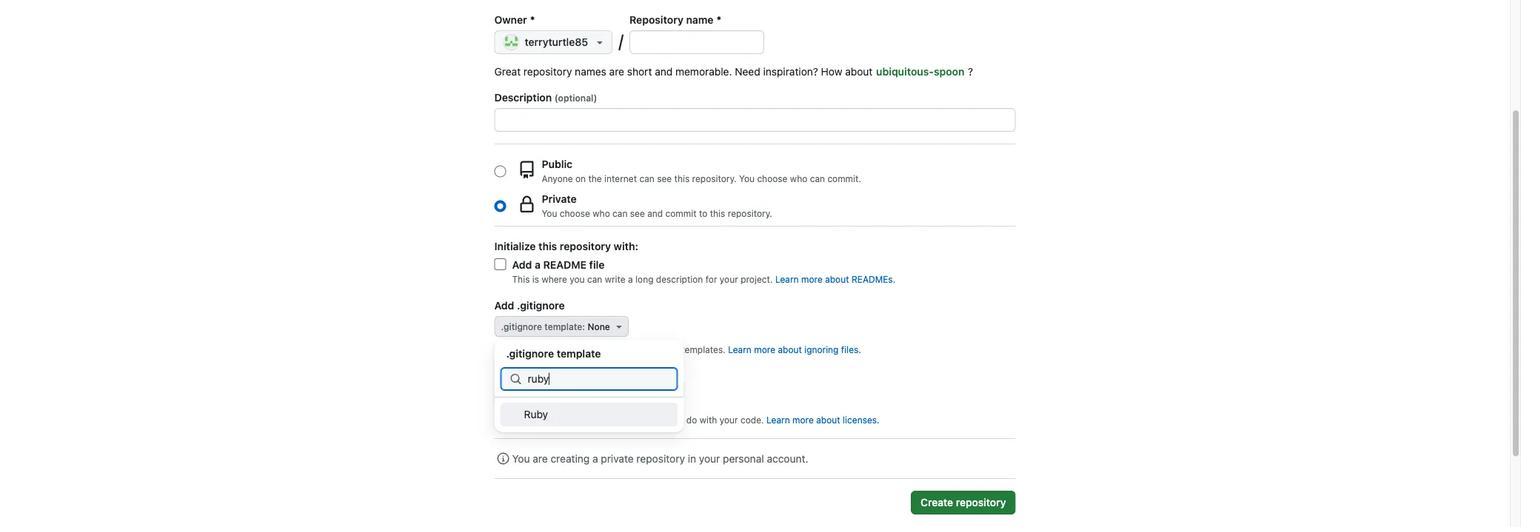 Task type: describe. For each thing, give the bounding box(es) containing it.
template for .gitignore template
[[557, 347, 601, 360]]

1 horizontal spatial none
[[588, 321, 610, 332]]

0 horizontal spatial license
[[503, 415, 532, 425]]

how
[[821, 66, 842, 78]]

1 vertical spatial learn
[[728, 344, 752, 355]]

who inside 'private you choose who can see and commit to this repository.'
[[593, 208, 610, 218]]

0 horizontal spatial none
[[539, 392, 562, 402]]

they
[[607, 415, 625, 425]]

a right the search image
[[535, 370, 541, 382]]

with:
[[614, 240, 638, 252]]

initialize
[[494, 240, 536, 252]]

repository. inside 'private you choose who can see and commit to this repository.'
[[728, 208, 772, 218]]

choose for choose which files not to track from a list of templates. learn more about ignoring files.
[[494, 344, 526, 355]]

description
[[494, 91, 552, 103]]

personal
[[723, 452, 764, 465]]

owner *
[[494, 13, 535, 26]]

licenses.
[[843, 415, 880, 425]]

files
[[556, 344, 573, 355]]

ubiquitous-
[[876, 66, 934, 78]]

choose inside 'private you choose who can see and commit to this repository.'
[[560, 208, 590, 218]]

learn more about ignoring files. link
[[728, 344, 861, 355]]

for
[[706, 274, 717, 284]]

inspiration?
[[763, 66, 818, 78]]

?
[[968, 66, 973, 78]]

add for add .gitignore
[[494, 299, 514, 311]]

name
[[686, 13, 714, 26]]

triangle down image for add .gitignore
[[613, 321, 625, 333]]

2 vertical spatial and
[[645, 415, 660, 425]]

search image
[[510, 373, 522, 385]]

long
[[635, 274, 654, 284]]

add .gitignore
[[494, 299, 565, 311]]

ubiquitous-spoon button
[[875, 60, 965, 84]]

a left private
[[592, 452, 598, 465]]

need
[[735, 66, 760, 78]]

private
[[542, 193, 577, 205]]

private
[[601, 452, 634, 465]]

tells
[[535, 415, 552, 425]]

choose a license
[[494, 370, 578, 382]]

.gitignore for .gitignore template
[[506, 347, 554, 360]]

learn more about readmes. link
[[775, 274, 896, 284]]

choose inside public anyone on the internet can see this repository. you choose who can commit.
[[757, 173, 788, 184]]

readmes.
[[852, 274, 896, 284]]

.gitignore template
[[506, 347, 601, 360]]

track
[[603, 344, 624, 355]]

triangle down image
[[594, 36, 606, 48]]

not
[[576, 344, 589, 355]]

who inside public anyone on the internet can see this repository. you choose who can commit.
[[790, 173, 807, 184]]

to inside 'private you choose who can see and commit to this repository.'
[[699, 208, 707, 218]]

0 vertical spatial license
[[543, 370, 578, 382]]

list
[[656, 344, 668, 355]]

can inside add a readme file this is where you can write a long description for your project. learn more about readmes.
[[587, 274, 602, 284]]

ruby
[[524, 408, 548, 421]]

ignoring
[[804, 344, 839, 355]]

repository
[[629, 13, 683, 26]]

anyone
[[542, 173, 573, 184]]

repository up file
[[560, 240, 611, 252]]

lock image
[[518, 196, 536, 213]]

this
[[512, 274, 530, 284]]

sc 9kayk9 0 image
[[497, 453, 509, 465]]

this inside public anyone on the internet can see this repository. you choose who can commit.
[[674, 173, 690, 184]]

1 vertical spatial are
[[533, 452, 548, 465]]

license : none
[[501, 392, 562, 402]]

1 vertical spatial to
[[592, 344, 600, 355]]

create repository
[[921, 497, 1006, 509]]

with
[[700, 415, 717, 425]]

you
[[570, 274, 585, 284]]

add for add a readme file this is where you can write a long description for your project. learn more about readmes.
[[512, 258, 532, 271]]

others
[[555, 415, 581, 425]]

more inside add a readme file this is where you can write a long description for your project. learn more about readmes.
[[801, 274, 823, 284]]

commit
[[665, 208, 697, 218]]

templates.
[[682, 344, 726, 355]]

1 vertical spatial :
[[534, 392, 537, 402]]

1 * from the left
[[530, 13, 535, 26]]

repository left in
[[636, 452, 685, 465]]

file
[[589, 258, 605, 271]]

can inside 'private you choose who can see and commit to this repository.'
[[613, 208, 628, 218]]

the
[[588, 173, 602, 184]]

of
[[671, 344, 679, 355]]

you inside 'private you choose who can see and commit to this repository.'
[[542, 208, 557, 218]]

terryturtle85 button
[[494, 30, 613, 54]]

on
[[575, 173, 586, 184]]

.gitignore template : none
[[501, 321, 610, 332]]

initialize this repository with:
[[494, 240, 638, 252]]

what
[[584, 415, 604, 425]]

a left long
[[628, 274, 633, 284]]

0 horizontal spatial this
[[538, 240, 557, 252]]

your inside add a readme file this is where you can write a long description for your project. learn more about readmes.
[[720, 274, 738, 284]]

0 vertical spatial and
[[655, 66, 673, 78]]

private you choose who can see and commit to this repository.
[[542, 193, 772, 218]]

repository up description (optional)
[[524, 66, 572, 78]]

triangle down image for choose a license
[[565, 391, 577, 403]]



Task type: vqa. For each thing, say whether or not it's contained in the screenshot.
'track'
yes



Task type: locate. For each thing, give the bounding box(es) containing it.
from
[[626, 344, 646, 355]]

template for .gitignore template : none
[[544, 321, 582, 332]]

can right "internet"
[[639, 173, 655, 184]]

see up 'private you choose who can see and commit to this repository.'
[[657, 173, 672, 184]]

commit.
[[827, 173, 861, 184]]

more up account.
[[792, 415, 814, 425]]

which
[[529, 344, 553, 355]]

0 vertical spatial learn
[[775, 274, 799, 284]]

none up ruby
[[539, 392, 562, 402]]

1 horizontal spatial are
[[609, 66, 624, 78]]

0 horizontal spatial choose
[[560, 208, 590, 218]]

repository. down public anyone on the internet can see this repository. you choose who can commit.
[[728, 208, 772, 218]]

see inside 'private you choose who can see and commit to this repository.'
[[630, 208, 645, 218]]

0 vertical spatial your
[[720, 274, 738, 284]]

see inside public anyone on the internet can see this repository. you choose who can commit.
[[657, 173, 672, 184]]

2 vertical spatial more
[[792, 415, 814, 425]]

files.
[[841, 344, 861, 355]]

this up commit
[[674, 173, 690, 184]]

repository. inside public anyone on the internet can see this repository. you choose who can commit.
[[692, 173, 737, 184]]

to
[[699, 208, 707, 218], [592, 344, 600, 355]]

and right short
[[655, 66, 673, 78]]

a license tells others what they can and can't do with your code. learn more about licenses.
[[494, 415, 880, 425]]

0 vertical spatial see
[[657, 173, 672, 184]]

can left the commit.
[[810, 173, 825, 184]]

1 vertical spatial who
[[593, 208, 610, 218]]

: up ruby
[[534, 392, 537, 402]]

great
[[494, 66, 521, 78]]

none
[[588, 321, 610, 332], [539, 392, 562, 402]]

1 vertical spatial .gitignore
[[501, 321, 542, 332]]

create
[[921, 497, 953, 509]]

in
[[688, 452, 696, 465]]

2 vertical spatial your
[[699, 452, 720, 465]]

.gitignore
[[517, 299, 565, 311], [501, 321, 542, 332], [506, 347, 554, 360]]

do
[[686, 415, 697, 425]]

1 vertical spatial choose
[[494, 370, 532, 382]]

0 horizontal spatial to
[[592, 344, 600, 355]]

0 vertical spatial add
[[512, 258, 532, 271]]

who down the at the left
[[593, 208, 610, 218]]

0 vertical spatial none
[[588, 321, 610, 332]]

0 vertical spatial this
[[674, 173, 690, 184]]

1 horizontal spatial see
[[657, 173, 672, 184]]

Add a README file checkbox
[[494, 258, 506, 270]]

license
[[501, 392, 534, 402]]

public anyone on the internet can see this repository. you choose who can commit.
[[542, 158, 861, 184]]

public
[[542, 158, 573, 170]]

1 vertical spatial this
[[710, 208, 725, 218]]

/
[[618, 30, 624, 51]]

learn inside add a readme file this is where you can write a long description for your project. learn more about readmes.
[[775, 274, 799, 284]]

about
[[845, 66, 873, 78], [825, 274, 849, 284], [778, 344, 802, 355], [816, 415, 840, 425]]

add inside add a readme file this is where you can write a long description for your project. learn more about readmes.
[[512, 258, 532, 271]]

spoon
[[934, 66, 965, 78]]

owner
[[494, 13, 527, 26]]

0 horizontal spatial :
[[534, 392, 537, 402]]

* right owner
[[530, 13, 535, 26]]

Public radio
[[494, 166, 506, 177]]

license down '.gitignore template' at left bottom
[[543, 370, 578, 382]]

0 vertical spatial triangle down image
[[613, 321, 625, 333]]

.gitignore for .gitignore template : none
[[501, 321, 542, 332]]

0 horizontal spatial you
[[512, 452, 530, 465]]

internet
[[604, 173, 637, 184]]

and left commit
[[647, 208, 663, 218]]

0 vertical spatial who
[[790, 173, 807, 184]]

and left can't
[[645, 415, 660, 425]]

learn right project. on the bottom of page
[[775, 274, 799, 284]]

1 horizontal spatial license
[[543, 370, 578, 382]]

account.
[[767, 452, 808, 465]]

learn right the code. at bottom
[[767, 415, 790, 425]]

template
[[544, 321, 582, 332], [557, 347, 601, 360]]

a
[[494, 415, 500, 425]]

names
[[575, 66, 606, 78]]

(optional)
[[555, 93, 597, 103]]

Template filter text field
[[528, 368, 677, 390]]

template left track
[[557, 347, 601, 360]]

a up is
[[535, 258, 541, 271]]

1 vertical spatial license
[[503, 415, 532, 425]]

0 horizontal spatial triangle down image
[[565, 391, 577, 403]]

.gitignore up choose a license
[[506, 347, 554, 360]]

short
[[627, 66, 652, 78]]

repository inside button
[[956, 497, 1006, 509]]

repository
[[524, 66, 572, 78], [560, 240, 611, 252], [636, 452, 685, 465], [956, 497, 1006, 509]]

can up the "with:"
[[613, 208, 628, 218]]

learn
[[775, 274, 799, 284], [728, 344, 752, 355], [767, 415, 790, 425]]

2 choose from the top
[[494, 370, 532, 382]]

1 horizontal spatial this
[[674, 173, 690, 184]]

repository.
[[692, 173, 737, 184], [728, 208, 772, 218]]

1 vertical spatial choose
[[560, 208, 590, 218]]

this
[[674, 173, 690, 184], [710, 208, 725, 218], [538, 240, 557, 252]]

2 vertical spatial learn
[[767, 415, 790, 425]]

1 vertical spatial more
[[754, 344, 775, 355]]

1 choose from the top
[[494, 344, 526, 355]]

project.
[[741, 274, 773, 284]]

choose which files not to track from a list of templates. learn more about ignoring files.
[[494, 344, 861, 355]]

learn right templates.
[[728, 344, 752, 355]]

0 vertical spatial template
[[544, 321, 582, 332]]

more right project. on the bottom of page
[[801, 274, 823, 284]]

0 horizontal spatial *
[[530, 13, 535, 26]]

0 vertical spatial to
[[699, 208, 707, 218]]

see up the "with:"
[[630, 208, 645, 218]]

1 vertical spatial you
[[542, 208, 557, 218]]

:
[[582, 321, 585, 332], [534, 392, 537, 402]]

about right how
[[845, 66, 873, 78]]

1 horizontal spatial *
[[717, 13, 721, 26]]

about left readmes.
[[825, 274, 849, 284]]

repository. up commit
[[692, 173, 737, 184]]

choose left the commit.
[[757, 173, 788, 184]]

2 vertical spatial you
[[512, 452, 530, 465]]

write
[[605, 274, 626, 284]]

description
[[656, 274, 703, 284]]

1 vertical spatial your
[[720, 415, 738, 425]]

your right with
[[720, 415, 738, 425]]

choose
[[757, 173, 788, 184], [560, 208, 590, 218]]

your
[[720, 274, 738, 284], [720, 415, 738, 425], [699, 452, 720, 465]]

about left ignoring at bottom
[[778, 344, 802, 355]]

template up files on the left of page
[[544, 321, 582, 332]]

0 horizontal spatial who
[[593, 208, 610, 218]]

code.
[[741, 415, 764, 425]]

can
[[639, 173, 655, 184], [810, 173, 825, 184], [613, 208, 628, 218], [587, 274, 602, 284], [627, 415, 642, 425]]

terryturtle85
[[525, 36, 588, 48]]

and inside 'private you choose who can see and commit to this repository.'
[[647, 208, 663, 218]]

is
[[532, 274, 539, 284]]

1 horizontal spatial triangle down image
[[613, 321, 625, 333]]

0 horizontal spatial see
[[630, 208, 645, 218]]

your right for
[[720, 274, 738, 284]]

0 vertical spatial :
[[582, 321, 585, 332]]

2 * from the left
[[717, 13, 721, 26]]

* right the name
[[717, 13, 721, 26]]

description (optional)
[[494, 91, 597, 103]]

you inside public anyone on the internet can see this repository. you choose who can commit.
[[739, 173, 755, 184]]

0 vertical spatial are
[[609, 66, 624, 78]]

about inside add a readme file this is where you can write a long description for your project. learn more about readmes.
[[825, 274, 849, 284]]

1 vertical spatial and
[[647, 208, 663, 218]]

*
[[530, 13, 535, 26], [717, 13, 721, 26]]

choose for choose a license
[[494, 370, 532, 382]]

this up readme
[[538, 240, 557, 252]]

choose up the search image
[[494, 344, 526, 355]]

1 vertical spatial triangle down image
[[565, 391, 577, 403]]

are left short
[[609, 66, 624, 78]]

memorable.
[[675, 66, 732, 78]]

0 vertical spatial repository.
[[692, 173, 737, 184]]

2 vertical spatial this
[[538, 240, 557, 252]]

who
[[790, 173, 807, 184], [593, 208, 610, 218]]

2 horizontal spatial you
[[739, 173, 755, 184]]

1 horizontal spatial you
[[542, 208, 557, 218]]

add
[[512, 258, 532, 271], [494, 299, 514, 311]]

0 horizontal spatial are
[[533, 452, 548, 465]]

can't
[[663, 415, 684, 425]]

2 vertical spatial .gitignore
[[506, 347, 554, 360]]

readme
[[543, 258, 587, 271]]

1 vertical spatial add
[[494, 299, 514, 311]]

1 horizontal spatial who
[[790, 173, 807, 184]]

1 vertical spatial none
[[539, 392, 562, 402]]

who left the commit.
[[790, 173, 807, 184]]

see
[[657, 173, 672, 184], [630, 208, 645, 218]]

are left "creating"
[[533, 452, 548, 465]]

None text field
[[495, 109, 1015, 131]]

none up track
[[588, 321, 610, 332]]

a
[[535, 258, 541, 271], [628, 274, 633, 284], [648, 344, 653, 355], [535, 370, 541, 382], [592, 452, 598, 465]]

more left ignoring at bottom
[[754, 344, 775, 355]]

repository name *
[[629, 13, 721, 26]]

can down file
[[587, 274, 602, 284]]

where
[[542, 274, 567, 284]]

ruby option
[[500, 403, 678, 427]]

this right commit
[[710, 208, 725, 218]]

license right a
[[503, 415, 532, 425]]

you are creating a private repository in your personal account.
[[512, 452, 808, 465]]

creating
[[551, 452, 590, 465]]

0 vertical spatial choose
[[757, 173, 788, 184]]

Private radio
[[494, 200, 506, 212]]

triangle down image
[[613, 321, 625, 333], [565, 391, 577, 403]]

0 vertical spatial .gitignore
[[517, 299, 565, 311]]

add up this
[[512, 258, 532, 271]]

1 vertical spatial repository.
[[728, 208, 772, 218]]

you
[[739, 173, 755, 184], [542, 208, 557, 218], [512, 452, 530, 465]]

choose
[[494, 344, 526, 355], [494, 370, 532, 382]]

can right they
[[627, 415, 642, 425]]

.gitignore down add .gitignore
[[501, 321, 542, 332]]

1 horizontal spatial :
[[582, 321, 585, 332]]

learn more about licenses. link
[[767, 415, 880, 425]]

about left 'licenses.'
[[816, 415, 840, 425]]

choose down the private
[[560, 208, 590, 218]]

add a readme file this is where you can write a long description for your project. learn more about readmes.
[[512, 258, 896, 284]]

create repository button
[[911, 491, 1016, 515]]

.gitignore up '.gitignore template : none' at the bottom of the page
[[517, 299, 565, 311]]

your right in
[[699, 452, 720, 465]]

Repository text field
[[630, 31, 764, 53]]

triangle down image up track
[[613, 321, 625, 333]]

repo image
[[518, 161, 536, 179]]

1 horizontal spatial to
[[699, 208, 707, 218]]

and
[[655, 66, 673, 78], [647, 208, 663, 218], [645, 415, 660, 425]]

0 vertical spatial you
[[739, 173, 755, 184]]

triangle down image up others
[[565, 391, 577, 403]]

1 vertical spatial template
[[557, 347, 601, 360]]

this inside 'private you choose who can see and commit to this repository.'
[[710, 208, 725, 218]]

are
[[609, 66, 624, 78], [533, 452, 548, 465]]

a left list
[[648, 344, 653, 355]]

to right not at the left bottom of the page
[[592, 344, 600, 355]]

repository right create
[[956, 497, 1006, 509]]

2 horizontal spatial this
[[710, 208, 725, 218]]

0 vertical spatial more
[[801, 274, 823, 284]]

choose up license
[[494, 370, 532, 382]]

1 vertical spatial see
[[630, 208, 645, 218]]

license
[[543, 370, 578, 382], [503, 415, 532, 425]]

great repository names are short and memorable. need inspiration? how about ubiquitous-spoon ?
[[494, 66, 973, 78]]

add down this
[[494, 299, 514, 311]]

1 horizontal spatial choose
[[757, 173, 788, 184]]

0 vertical spatial choose
[[494, 344, 526, 355]]

: up not at the left bottom of the page
[[582, 321, 585, 332]]

to right commit
[[699, 208, 707, 218]]



